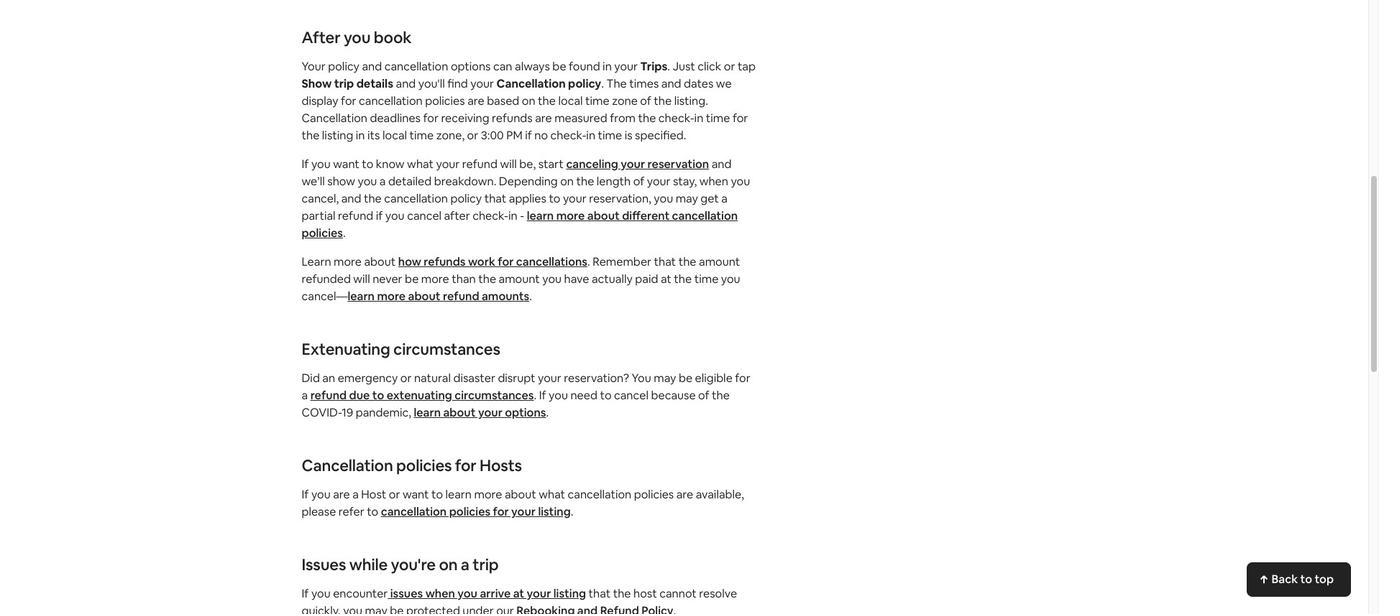 Task type: describe. For each thing, give the bounding box(es) containing it.
may inside did an emergency or natural disaster disrupt your reservation? you may be eligible for a
[[654, 371, 676, 386]]

the inside . if you need to cancel because of the covid-19 pandemic,
[[712, 388, 730, 403]]

your up the
[[614, 59, 638, 74]]

may inside that the host cannot resolve quickly, you may be protected under our
[[365, 604, 387, 615]]

a inside did an emergency or natural disaster disrupt your reservation? you may be eligible for a
[[302, 388, 308, 403]]

we'll
[[302, 174, 325, 189]]

in down measured
[[586, 128, 595, 143]]

time down listing.
[[706, 111, 730, 126]]

learn more about how refunds work for cancellations
[[302, 255, 587, 270]]

1 horizontal spatial trip
[[473, 555, 499, 575]]

back to top
[[1272, 572, 1334, 587]]

work
[[468, 255, 495, 270]]

and down the show at the top left of the page
[[341, 191, 361, 206]]

to down host
[[367, 505, 378, 520]]

specified.
[[635, 128, 686, 143]]

cancel—
[[302, 289, 348, 304]]

more inside . remember that the amount refunded will never be more than the amount you have actually paid at the time you cancel—
[[421, 272, 449, 287]]

if you are a host or want to learn more about what cancellation policies are available, please refer to
[[302, 487, 744, 520]]

to down cancellation policies for hosts
[[431, 487, 443, 503]]

19
[[342, 406, 353, 421]]

tap
[[738, 59, 756, 74]]

. if you need to cancel because of the covid-19 pandemic,
[[302, 388, 730, 421]]

be inside "your policy and cancellation options can always be found in your trips . just click or tap show trip details and you'll find your cancellation policy"
[[552, 59, 566, 74]]

and inside . the times and dates we display for cancellation policies are based on the local time zone of the listing. cancellation deadlines for receiving refunds are measured from the check-in time for the listing in its local time zone, or 3:00 pm if no check-in time is specified.
[[661, 76, 681, 91]]

trips
[[640, 59, 667, 74]]

that the host cannot resolve quickly, you may be protected under our
[[302, 587, 737, 615]]

policies down pandemic,
[[396, 456, 452, 476]]

cancellation inside 'and we'll show you a detailed breakdown. depending on the length of your stay, when you cancel, and the cancellation policy that applies to your reservation, you may get a partial refund if you cancel after check-in -'
[[384, 191, 448, 206]]

the inside that the host cannot resolve quickly, you may be protected under our
[[613, 587, 631, 602]]

learn more about different cancellation policies
[[302, 209, 738, 241]]

the up specified.
[[638, 111, 656, 126]]

cancel,
[[302, 191, 339, 206]]

0 vertical spatial circumstances
[[393, 339, 500, 360]]

learn more about refund amounts link
[[348, 289, 529, 304]]

if for encounter
[[302, 587, 309, 602]]

have
[[564, 272, 589, 287]]

in inside "your policy and cancellation options can always be found in your trips . just click or tap show trip details and you'll find your cancellation policy"
[[603, 59, 612, 74]]

a down know
[[379, 174, 386, 189]]

of inside . the times and dates we display for cancellation policies are based on the local time zone of the listing. cancellation deadlines for receiving refunds are measured from the check-in time for the listing in its local time zone, or 3:00 pm if no check-in time is specified.
[[640, 93, 651, 109]]

or inside . the times and dates we display for cancellation policies are based on the local time zone of the listing. cancellation deadlines for receiving refunds are measured from the check-in time for the listing in its local time zone, or 3:00 pm if no check-in time is specified.
[[467, 128, 478, 143]]

refund inside 'and we'll show you a detailed breakdown. depending on the length of your stay, when you cancel, and the cancellation policy that applies to your reservation, you may get a partial refund if you cancel after check-in -'
[[338, 209, 373, 224]]

did
[[302, 371, 320, 386]]

your right find
[[470, 76, 494, 91]]

reservation
[[648, 157, 709, 172]]

available,
[[696, 487, 744, 503]]

issues
[[390, 587, 423, 602]]

. remember that the amount refunded will never be more than the amount you have actually paid at the time you cancel—
[[302, 255, 740, 304]]

for down the hosts
[[493, 505, 509, 520]]

the down know
[[364, 191, 382, 206]]

how
[[398, 255, 421, 270]]

what inside 'if you are a host or want to learn more about what cancellation policies are available, please refer to'
[[539, 487, 565, 503]]

are up receiving
[[467, 93, 484, 109]]

how refunds work for cancellations link
[[398, 255, 587, 270]]

extenuating circumstances
[[302, 339, 500, 360]]

at inside . remember that the amount refunded will never be more than the amount you have actually paid at the time you cancel—
[[661, 272, 671, 287]]

policies inside . the times and dates we display for cancellation policies are based on the local time zone of the listing. cancellation deadlines for receiving refunds are measured from the check-in time for the listing in its local time zone, or 3:00 pm if no check-in time is specified.
[[425, 93, 465, 109]]

. the times and dates we display for cancellation policies are based on the local time zone of the listing. cancellation deadlines for receiving refunds are measured from the check-in time for the listing in its local time zone, or 3:00 pm if no check-in time is specified.
[[302, 76, 748, 143]]

canceling your reservation link
[[566, 157, 709, 172]]

we
[[716, 76, 732, 91]]

measured
[[554, 111, 607, 126]]

disrupt
[[498, 371, 535, 386]]

your policy and cancellation options can always be found in your trips . just click or tap show trip details and you'll find your cancellation policy
[[302, 59, 756, 91]]

1 horizontal spatial check-
[[550, 128, 586, 143]]

arrive
[[480, 587, 511, 602]]

cancel inside . if you need to cancel because of the covid-19 pandemic,
[[614, 388, 648, 403]]

and left you'll
[[396, 76, 416, 91]]

about for refund
[[408, 289, 440, 304]]

policy inside 'and we'll show you a detailed breakdown. depending on the length of your stay, when you cancel, and the cancellation policy that applies to your reservation, you may get a partial refund if you cancel after check-in -'
[[450, 191, 482, 206]]

just
[[673, 59, 695, 74]]

and up details
[[362, 59, 382, 74]]

cancel inside 'and we'll show you a detailed breakdown. depending on the length of your stay, when you cancel, and the cancellation policy that applies to your reservation, you may get a partial refund if you cancel after check-in -'
[[407, 209, 442, 224]]

for right work
[[498, 255, 514, 270]]

on inside 'and we'll show you a detailed breakdown. depending on the length of your stay, when you cancel, and the cancellation policy that applies to your reservation, you may get a partial refund if you cancel after check-in -'
[[560, 174, 574, 189]]

reservation,
[[589, 191, 651, 206]]

after
[[302, 27, 340, 47]]

and we'll show you a detailed breakdown. depending on the length of your stay, when you cancel, and the cancellation policy that applies to your reservation, you may get a partial refund if you cancel after check-in -
[[302, 157, 750, 224]]

for right display
[[341, 93, 356, 109]]

or inside "your policy and cancellation options can always be found in your trips . just click or tap show trip details and you'll find your cancellation policy"
[[724, 59, 735, 74]]

. inside . if you need to cancel because of the covid-19 pandemic,
[[534, 388, 537, 403]]

if inside . if you need to cancel because of the covid-19 pandemic,
[[539, 388, 546, 403]]

you inside . if you need to cancel because of the covid-19 pandemic,
[[549, 388, 568, 403]]

the down work
[[478, 272, 496, 287]]

cannot
[[659, 587, 697, 602]]

. inside "your policy and cancellation options can always be found in your trips . just click or tap show trip details and you'll find your cancellation policy"
[[667, 59, 670, 74]]

want inside 'if you are a host or want to learn more about what cancellation policies are available, please refer to'
[[403, 487, 429, 503]]

refunds inside . the times and dates we display for cancellation policies are based on the local time zone of the listing. cancellation deadlines for receiving refunds are measured from the check-in time for the listing in its local time zone, or 3:00 pm if no check-in time is specified.
[[492, 111, 533, 126]]

based
[[487, 93, 519, 109]]

after
[[444, 209, 470, 224]]

refunded
[[302, 272, 351, 287]]

show
[[302, 76, 332, 91]]

back
[[1272, 572, 1298, 587]]

if you encounter issues when you arrive at your listing
[[302, 587, 586, 602]]

deadlines
[[370, 111, 421, 126]]

learn for different
[[527, 209, 554, 224]]

-
[[520, 209, 524, 224]]

in down listing.
[[694, 111, 703, 126]]

your down disaster at the left
[[478, 406, 502, 421]]

refund down than
[[443, 289, 479, 304]]

you're
[[391, 555, 436, 575]]

if for are
[[302, 487, 309, 503]]

cancellation inside "your policy and cancellation options can always be found in your trips . just click or tap show trip details and you'll find your cancellation policy"
[[497, 76, 566, 91]]

1 vertical spatial local
[[382, 128, 407, 143]]

did an emergency or natural disaster disrupt your reservation? you may be eligible for a
[[302, 371, 750, 403]]

pandemic,
[[356, 406, 411, 421]]

2 vertical spatial listing
[[553, 587, 586, 602]]

refund down an
[[310, 388, 347, 403]]

encounter
[[333, 587, 388, 602]]

learn
[[302, 255, 331, 270]]

2 vertical spatial on
[[439, 555, 458, 575]]

a up if you encounter issues when you arrive at your listing on the left bottom of page
[[461, 555, 469, 575]]

2 horizontal spatial check-
[[658, 111, 694, 126]]

for up zone,
[[423, 111, 439, 126]]

found
[[569, 59, 600, 74]]

in left its
[[356, 128, 365, 143]]

a right get
[[721, 191, 728, 206]]

covid-
[[302, 406, 342, 421]]

for inside did an emergency or natural disaster disrupt your reservation? you may be eligible for a
[[735, 371, 750, 386]]

cancellation policies for your listing link
[[381, 505, 571, 520]]

your
[[302, 59, 326, 74]]

receiving
[[441, 111, 489, 126]]

issues when you arrive at your listing link
[[388, 587, 586, 602]]

cancellations
[[516, 255, 587, 270]]

and up get
[[712, 157, 732, 172]]

1 horizontal spatial local
[[558, 93, 583, 109]]

that inside that the host cannot resolve quickly, you may be protected under our
[[589, 587, 611, 602]]

than
[[452, 272, 476, 287]]

policies down the hosts
[[449, 505, 490, 520]]

2 vertical spatial cancellation
[[302, 456, 393, 476]]

issues
[[302, 555, 346, 575]]

while
[[349, 555, 388, 575]]

be inside did an emergency or natural disaster disrupt your reservation? you may be eligible for a
[[679, 371, 692, 386]]

due
[[349, 388, 370, 403]]

you'll
[[418, 76, 445, 91]]

pm
[[506, 128, 523, 143]]

your down canceling
[[563, 191, 586, 206]]

your up 'breakdown.'
[[436, 157, 460, 172]]

0 vertical spatial policy
[[328, 59, 359, 74]]

show
[[327, 174, 355, 189]]

book
[[374, 27, 412, 47]]

different
[[622, 209, 670, 224]]

. inside . the times and dates we display for cancellation policies are based on the local time zone of the listing. cancellation deadlines for receiving refunds are measured from the check-in time for the listing in its local time zone, or 3:00 pm if no check-in time is specified.
[[601, 76, 604, 91]]

after you book
[[302, 27, 412, 47]]

0 horizontal spatial want
[[333, 157, 359, 172]]

your down reservation
[[647, 174, 670, 189]]

display
[[302, 93, 338, 109]]

on inside . the times and dates we display for cancellation policies are based on the local time zone of the listing. cancellation deadlines for receiving refunds are measured from the check-in time for the listing in its local time zone, or 3:00 pm if no check-in time is specified.
[[522, 93, 535, 109]]

your inside did an emergency or natural disaster disrupt your reservation? you may be eligible for a
[[538, 371, 561, 386]]

is
[[625, 128, 632, 143]]

the down times
[[654, 93, 672, 109]]

are left available,
[[676, 487, 693, 503]]

1 vertical spatial options
[[505, 406, 546, 421]]

are up refer
[[333, 487, 350, 503]]

emergency
[[338, 371, 398, 386]]

hosts
[[480, 456, 522, 476]]

1 horizontal spatial amount
[[699, 255, 740, 270]]

of inside 'and we'll show you a detailed breakdown. depending on the length of your stay, when you cancel, and the cancellation policy that applies to your reservation, you may get a partial refund if you cancel after check-in -'
[[633, 174, 644, 189]]

always
[[515, 59, 550, 74]]

learn for refund
[[348, 289, 375, 304]]

details
[[356, 76, 393, 91]]

refund up 'breakdown.'
[[462, 157, 497, 172]]

if for want
[[302, 157, 309, 172]]



Task type: vqa. For each thing, say whether or not it's contained in the screenshot.
the bottommost options
yes



Task type: locate. For each thing, give the bounding box(es) containing it.
the down display
[[302, 128, 319, 143]]

never
[[373, 272, 402, 287]]

your down the hosts
[[511, 505, 536, 520]]

actually
[[592, 272, 633, 287]]

in inside 'and we'll show you a detailed breakdown. depending on the length of your stay, when you cancel, and the cancellation policy that applies to your reservation, you may get a partial refund if you cancel after check-in -'
[[508, 209, 517, 224]]

2 horizontal spatial on
[[560, 174, 574, 189]]

if left need
[[539, 388, 546, 403]]

listing.
[[674, 93, 708, 109]]

1 vertical spatial policy
[[568, 76, 601, 91]]

find
[[447, 76, 468, 91]]

1 vertical spatial check-
[[550, 128, 586, 143]]

check- down listing.
[[658, 111, 694, 126]]

policy down 'breakdown.'
[[450, 191, 482, 206]]

our
[[496, 604, 514, 615]]

1 vertical spatial listing
[[538, 505, 571, 520]]

no
[[534, 128, 548, 143]]

know
[[376, 157, 405, 172]]

of down eligible
[[698, 388, 709, 403]]

in left -
[[508, 209, 517, 224]]

1 vertical spatial want
[[403, 487, 429, 503]]

applies
[[509, 191, 546, 206]]

remember
[[593, 255, 651, 270]]

learn more about different cancellation policies link
[[302, 209, 738, 241]]

the right remember
[[678, 255, 696, 270]]

0 horizontal spatial local
[[382, 128, 407, 143]]

local up measured
[[558, 93, 583, 109]]

when inside 'and we'll show you a detailed breakdown. depending on the length of your stay, when you cancel, and the cancellation policy that applies to your reservation, you may get a partial refund if you cancel after check-in -'
[[699, 174, 728, 189]]

want
[[333, 157, 359, 172], [403, 487, 429, 503]]

reservation?
[[564, 371, 629, 386]]

the left host
[[613, 587, 631, 602]]

0 vertical spatial amount
[[699, 255, 740, 270]]

to down 'reservation?' at the left of the page
[[600, 388, 612, 403]]

of inside . if you need to cancel because of the covid-19 pandemic,
[[698, 388, 709, 403]]

1 vertical spatial that
[[654, 255, 676, 270]]

host
[[361, 487, 386, 503]]

0 horizontal spatial on
[[439, 555, 458, 575]]

natural
[[414, 371, 451, 386]]

0 vertical spatial of
[[640, 93, 651, 109]]

1 horizontal spatial at
[[661, 272, 671, 287]]

0 vertical spatial will
[[500, 157, 517, 172]]

0 vertical spatial on
[[522, 93, 535, 109]]

if inside 'and we'll show you a detailed breakdown. depending on the length of your stay, when you cancel, and the cancellation policy that applies to your reservation, you may get a partial refund if you cancel after check-in -'
[[376, 209, 383, 224]]

at up our
[[513, 587, 524, 602]]

0 horizontal spatial if
[[376, 209, 383, 224]]

1 vertical spatial on
[[560, 174, 574, 189]]

1 vertical spatial circumstances
[[455, 388, 534, 403]]

1 vertical spatial cancellation
[[302, 111, 367, 126]]

amount
[[699, 255, 740, 270], [499, 272, 540, 287]]

will inside . remember that the amount refunded will never be more than the amount you have actually paid at the time you cancel—
[[353, 272, 370, 287]]

0 vertical spatial may
[[676, 191, 698, 206]]

about inside learn more about different cancellation policies
[[587, 209, 620, 224]]

for
[[341, 93, 356, 109], [423, 111, 439, 126], [733, 111, 748, 126], [498, 255, 514, 270], [735, 371, 750, 386], [455, 456, 476, 476], [493, 505, 509, 520]]

may up the because
[[654, 371, 676, 386]]

want up the show at the top left of the page
[[333, 157, 359, 172]]

0 horizontal spatial will
[[353, 272, 370, 287]]

time right paid on the left of the page
[[694, 272, 719, 287]]

0 horizontal spatial amount
[[499, 272, 540, 287]]

cancellation inside . the times and dates we display for cancellation policies are based on the local time zone of the listing. cancellation deadlines for receiving refunds are measured from the check-in time for the listing in its local time zone, or 3:00 pm if no check-in time is specified.
[[302, 111, 367, 126]]

times
[[629, 76, 659, 91]]

you
[[344, 27, 371, 47], [311, 157, 331, 172], [358, 174, 377, 189], [731, 174, 750, 189], [654, 191, 673, 206], [385, 209, 405, 224], [542, 272, 562, 287], [721, 272, 740, 287], [549, 388, 568, 403], [311, 487, 331, 503], [311, 587, 331, 602], [458, 587, 477, 602], [343, 604, 362, 615]]

1 vertical spatial will
[[353, 272, 370, 287]]

cancel left after
[[407, 209, 442, 224]]

cancellation policies for hosts
[[302, 456, 522, 476]]

if up please
[[302, 487, 309, 503]]

1 vertical spatial refunds
[[424, 255, 466, 270]]

1 vertical spatial if
[[376, 209, 383, 224]]

circumstances up natural
[[393, 339, 500, 360]]

may down encounter
[[365, 604, 387, 615]]

your up length
[[621, 157, 645, 172]]

0 vertical spatial what
[[407, 157, 434, 172]]

your right arrive
[[527, 587, 551, 602]]

may down "stay," on the top of the page
[[676, 191, 698, 206]]

zone,
[[436, 128, 465, 143]]

0 horizontal spatial refunds
[[424, 255, 466, 270]]

time left is
[[598, 128, 622, 143]]

to inside 'and we'll show you a detailed breakdown. depending on the length of your stay, when you cancel, and the cancellation policy that applies to your reservation, you may get a partial refund if you cancel after check-in -'
[[549, 191, 560, 206]]

to inside . if you need to cancel because of the covid-19 pandemic,
[[600, 388, 612, 403]]

1 vertical spatial may
[[654, 371, 676, 386]]

1 horizontal spatial if
[[525, 128, 532, 143]]

learn down never
[[348, 289, 375, 304]]

check- inside 'and we'll show you a detailed breakdown. depending on the length of your stay, when you cancel, and the cancellation policy that applies to your reservation, you may get a partial refund if you cancel after check-in -'
[[473, 209, 508, 224]]

policies
[[425, 93, 465, 109], [302, 226, 343, 241], [396, 456, 452, 476], [634, 487, 674, 503], [449, 505, 490, 520]]

trip inside "your policy and cancellation options can always be found in your trips . just click or tap show trip details and you'll find your cancellation policy"
[[334, 76, 354, 91]]

1 vertical spatial when
[[425, 587, 455, 602]]

1 horizontal spatial cancel
[[614, 388, 648, 403]]

are up no on the top left of the page
[[535, 111, 552, 126]]

if up quickly,
[[302, 587, 309, 602]]

learn up "cancellation policies for your listing" 'link' in the bottom left of the page
[[445, 487, 472, 503]]

0 vertical spatial check-
[[658, 111, 694, 126]]

or right host
[[389, 487, 400, 503]]

0 horizontal spatial when
[[425, 587, 455, 602]]

check- down measured
[[550, 128, 586, 143]]

when up protected
[[425, 587, 455, 602]]

0 horizontal spatial check-
[[473, 209, 508, 224]]

more
[[556, 209, 585, 224], [334, 255, 362, 270], [421, 272, 449, 287], [377, 289, 406, 304], [474, 487, 502, 503]]

2 vertical spatial that
[[589, 587, 611, 602]]

start
[[538, 157, 564, 172]]

depending
[[499, 174, 558, 189]]

0 vertical spatial refunds
[[492, 111, 533, 126]]

need
[[570, 388, 598, 403]]

you inside that the host cannot resolve quickly, you may be protected under our
[[343, 604, 362, 615]]

policies down find
[[425, 93, 465, 109]]

2 vertical spatial of
[[698, 388, 709, 403]]

0 vertical spatial when
[[699, 174, 728, 189]]

paid
[[635, 272, 658, 287]]

detailed
[[388, 174, 432, 189]]

or inside did an emergency or natural disaster disrupt your reservation? you may be eligible for a
[[400, 371, 412, 386]]

host
[[633, 587, 657, 602]]

the
[[538, 93, 556, 109], [654, 93, 672, 109], [638, 111, 656, 126], [302, 128, 319, 143], [576, 174, 594, 189], [364, 191, 382, 206], [678, 255, 696, 270], [478, 272, 496, 287], [674, 272, 692, 287], [712, 388, 730, 403], [613, 587, 631, 602]]

if inside . the times and dates we display for cancellation policies are based on the local time zone of the listing. cancellation deadlines for receiving refunds are measured from the check-in time for the listing in its local time zone, or 3:00 pm if no check-in time is specified.
[[525, 128, 532, 143]]

learn about your options link
[[414, 406, 546, 421]]

for right eligible
[[735, 371, 750, 386]]

be down the "how"
[[405, 272, 419, 287]]

length
[[597, 174, 631, 189]]

learn down the "refund due to extenuating circumstances" link
[[414, 406, 441, 421]]

learn inside learn more about different cancellation policies
[[527, 209, 554, 224]]

be down issues
[[390, 604, 404, 615]]

cancellation inside "your policy and cancellation options can always be found in your trips . just click or tap show trip details and you'll find your cancellation policy"
[[384, 59, 448, 74]]

time left zone,
[[410, 128, 434, 143]]

canceling
[[566, 157, 618, 172]]

1 horizontal spatial that
[[589, 587, 611, 602]]

1 horizontal spatial refunds
[[492, 111, 533, 126]]

1 horizontal spatial what
[[539, 487, 565, 503]]

0 vertical spatial if
[[525, 128, 532, 143]]

policies inside 'if you are a host or want to learn more about what cancellation policies are available, please refer to'
[[634, 487, 674, 503]]

to left know
[[362, 157, 373, 172]]

if up we'll
[[302, 157, 309, 172]]

that inside 'and we'll show you a detailed breakdown. depending on the length of your stay, when you cancel, and the cancellation policy that applies to your reservation, you may get a partial refund if you cancel after check-in -'
[[484, 191, 506, 206]]

2 horizontal spatial that
[[654, 255, 676, 270]]

learn more about refund amounts .
[[348, 289, 532, 304]]

that
[[484, 191, 506, 206], [654, 255, 676, 270], [589, 587, 611, 602]]

extenuating
[[387, 388, 452, 403]]

will left never
[[353, 272, 370, 287]]

eligible
[[695, 371, 733, 386]]

the right paid on the left of the page
[[674, 272, 692, 287]]

trip right show
[[334, 76, 354, 91]]

policy down found
[[568, 76, 601, 91]]

if left no on the top left of the page
[[525, 128, 532, 143]]

more inside 'if you are a host or want to learn more about what cancellation policies are available, please refer to'
[[474, 487, 502, 503]]

the down eligible
[[712, 388, 730, 403]]

can
[[493, 59, 512, 74]]

for left the hosts
[[455, 456, 476, 476]]

1 vertical spatial cancel
[[614, 388, 648, 403]]

resolve
[[699, 587, 737, 602]]

that left host
[[589, 587, 611, 602]]

0 horizontal spatial at
[[513, 587, 524, 602]]

listing inside . the times and dates we display for cancellation policies are based on the local time zone of the listing. cancellation deadlines for receiving refunds are measured from the check-in time for the listing in its local time zone, or 3:00 pm if no check-in time is specified.
[[322, 128, 353, 143]]

a
[[379, 174, 386, 189], [721, 191, 728, 206], [302, 388, 308, 403], [352, 487, 359, 503], [461, 555, 469, 575]]

or inside 'if you are a host or want to learn more about what cancellation policies are available, please refer to'
[[389, 487, 400, 503]]

0 vertical spatial trip
[[334, 76, 354, 91]]

policies left available,
[[634, 487, 674, 503]]

about for different
[[587, 209, 620, 224]]

refund due to extenuating circumstances link
[[310, 388, 534, 403]]

zone
[[612, 93, 638, 109]]

more down never
[[377, 289, 406, 304]]

1 vertical spatial at
[[513, 587, 524, 602]]

on
[[522, 93, 535, 109], [560, 174, 574, 189], [439, 555, 458, 575]]

time inside . remember that the amount refunded will never be more than the amount you have actually paid at the time you cancel—
[[694, 272, 719, 287]]

about inside 'if you are a host or want to learn more about what cancellation policies are available, please refer to'
[[505, 487, 536, 503]]

or down receiving
[[467, 128, 478, 143]]

2 vertical spatial may
[[365, 604, 387, 615]]

0 horizontal spatial policy
[[328, 59, 359, 74]]

more right -
[[556, 209, 585, 224]]

disaster
[[453, 371, 495, 386]]

an
[[322, 371, 335, 386]]

protected
[[406, 604, 460, 615]]

for down tap on the top right of page
[[733, 111, 748, 126]]

1 horizontal spatial will
[[500, 157, 517, 172]]

to right applies
[[549, 191, 560, 206]]

time up measured
[[585, 93, 609, 109]]

1 vertical spatial trip
[[473, 555, 499, 575]]

1 horizontal spatial want
[[403, 487, 429, 503]]

1 vertical spatial amount
[[499, 272, 540, 287]]

cancel
[[407, 209, 442, 224], [614, 388, 648, 403]]

0 vertical spatial at
[[661, 272, 671, 287]]

the
[[607, 76, 627, 91]]

more for different
[[556, 209, 585, 224]]

refund due to extenuating circumstances
[[310, 388, 534, 403]]

to inside 'button'
[[1300, 572, 1312, 587]]

2 vertical spatial check-
[[473, 209, 508, 224]]

get
[[701, 191, 719, 206]]

that inside . remember that the amount refunded will never be more than the amount you have actually paid at the time you cancel—
[[654, 255, 676, 270]]

1 horizontal spatial policy
[[450, 191, 482, 206]]

1 horizontal spatial on
[[522, 93, 535, 109]]

2 vertical spatial policy
[[450, 191, 482, 206]]

policies inside learn more about different cancellation policies
[[302, 226, 343, 241]]

cancellation inside . the times and dates we display for cancellation policies are based on the local time zone of the listing. cancellation deadlines for receiving refunds are measured from the check-in time for the listing in its local time zone, or 3:00 pm if no check-in time is specified.
[[359, 93, 423, 109]]

policy
[[328, 59, 359, 74], [568, 76, 601, 91], [450, 191, 482, 206]]

breakdown.
[[434, 174, 496, 189]]

to up pandemic,
[[372, 388, 384, 403]]

refund
[[462, 157, 497, 172], [338, 209, 373, 224], [443, 289, 479, 304], [310, 388, 347, 403]]

the down "your policy and cancellation options can always be found in your trips . just click or tap show trip details and you'll find your cancellation policy"
[[538, 93, 556, 109]]

be inside that the host cannot resolve quickly, you may be protected under our
[[390, 604, 404, 615]]

if down know
[[376, 209, 383, 224]]

learn
[[527, 209, 554, 224], [348, 289, 375, 304], [414, 406, 441, 421], [445, 487, 472, 503]]

more up the refunded at the left of page
[[334, 255, 362, 270]]

2 horizontal spatial policy
[[568, 76, 601, 91]]

1 vertical spatial of
[[633, 174, 644, 189]]

0 vertical spatial local
[[558, 93, 583, 109]]

check- left -
[[473, 209, 508, 224]]

if inside 'if you are a host or want to learn more about what cancellation policies are available, please refer to'
[[302, 487, 309, 503]]

in up the
[[603, 59, 612, 74]]

stay,
[[673, 174, 697, 189]]

0 vertical spatial cancel
[[407, 209, 442, 224]]

a inside 'if you are a host or want to learn more about what cancellation policies are available, please refer to'
[[352, 487, 359, 503]]

about down disaster at the left
[[443, 406, 476, 421]]

about down reservation,
[[587, 209, 620, 224]]

learn for options
[[414, 406, 441, 421]]

what
[[407, 157, 434, 172], [539, 487, 565, 503]]

0 horizontal spatial cancel
[[407, 209, 442, 224]]

amounts
[[482, 289, 529, 304]]

cancellation inside 'if you are a host or want to learn more about what cancellation policies are available, please refer to'
[[568, 487, 631, 503]]

about down the "how"
[[408, 289, 440, 304]]

cancellation down display
[[302, 111, 367, 126]]

be
[[552, 59, 566, 74], [405, 272, 419, 287], [679, 371, 692, 386], [390, 604, 404, 615]]

0 horizontal spatial that
[[484, 191, 506, 206]]

may inside 'and we'll show you a detailed breakdown. depending on the length of your stay, when you cancel, and the cancellation policy that applies to your reservation, you may get a partial refund if you cancel after check-in -'
[[676, 191, 698, 206]]

if you want to know what your refund will be, start canceling your reservation
[[302, 157, 709, 172]]

more inside learn more about different cancellation policies
[[556, 209, 585, 224]]

0 vertical spatial that
[[484, 191, 506, 206]]

on down start
[[560, 174, 574, 189]]

refund right partial
[[338, 209, 373, 224]]

refer
[[339, 505, 364, 520]]

0 horizontal spatial trip
[[334, 76, 354, 91]]

cancel down "you"
[[614, 388, 648, 403]]

cancellation
[[497, 76, 566, 91], [302, 111, 367, 126], [302, 456, 393, 476]]

0 vertical spatial cancellation
[[497, 76, 566, 91]]

learn about your options .
[[414, 406, 549, 421]]

0 vertical spatial options
[[451, 59, 491, 74]]

0 horizontal spatial options
[[451, 59, 491, 74]]

. inside . remember that the amount refunded will never be more than the amount you have actually paid at the time you cancel—
[[587, 255, 590, 270]]

1 horizontal spatial when
[[699, 174, 728, 189]]

when
[[699, 174, 728, 189], [425, 587, 455, 602]]

the down canceling
[[576, 174, 594, 189]]

be inside . remember that the amount refunded will never be more than the amount you have actually paid at the time you cancel—
[[405, 272, 419, 287]]

be,
[[519, 157, 536, 172]]

you inside 'if you are a host or want to learn more about what cancellation policies are available, please refer to'
[[311, 487, 331, 503]]

0 vertical spatial listing
[[322, 128, 353, 143]]

options
[[451, 59, 491, 74], [505, 406, 546, 421]]

cancellation up host
[[302, 456, 393, 476]]

more for refund
[[377, 289, 406, 304]]

and down just
[[661, 76, 681, 91]]

local down deadlines
[[382, 128, 407, 143]]

or
[[724, 59, 735, 74], [467, 128, 478, 143], [400, 371, 412, 386], [389, 487, 400, 503]]

about for how
[[364, 255, 396, 270]]

0 horizontal spatial what
[[407, 157, 434, 172]]

partial
[[302, 209, 335, 224]]

if
[[302, 157, 309, 172], [539, 388, 546, 403], [302, 487, 309, 503], [302, 587, 309, 602]]

or left tap on the top right of page
[[724, 59, 735, 74]]

you
[[632, 371, 651, 386]]

more up 'learn more about refund amounts' link
[[421, 272, 449, 287]]

circumstances up learn about your options .
[[455, 388, 534, 403]]

cancellation inside learn more about different cancellation policies
[[672, 209, 738, 224]]

more for how
[[334, 255, 362, 270]]

0 vertical spatial want
[[333, 157, 359, 172]]

at right paid on the left of the page
[[661, 272, 671, 287]]

trip up issues when you arrive at your listing link
[[473, 555, 499, 575]]

learn inside 'if you are a host or want to learn more about what cancellation policies are available, please refer to'
[[445, 487, 472, 503]]

extenuating
[[302, 339, 390, 360]]

about up never
[[364, 255, 396, 270]]

1 vertical spatial what
[[539, 487, 565, 503]]

options inside "your policy and cancellation options can always be found in your trips . just click or tap show trip details and you'll find your cancellation policy"
[[451, 59, 491, 74]]

be left found
[[552, 59, 566, 74]]

1 horizontal spatial options
[[505, 406, 546, 421]]

want down cancellation policies for hosts
[[403, 487, 429, 503]]

policies down partial
[[302, 226, 343, 241]]

will left be,
[[500, 157, 517, 172]]



